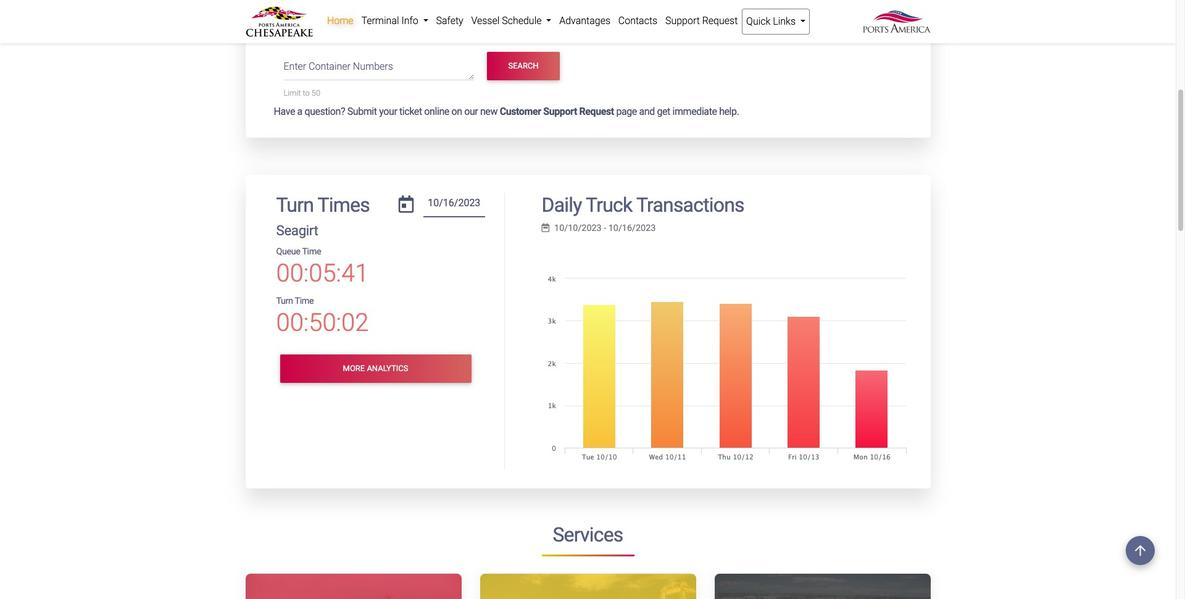 Task type: locate. For each thing, give the bounding box(es) containing it.
container availability link
[[274, 7, 395, 30]]

2 turn from the top
[[276, 296, 293, 306]]

availability inside 'link'
[[331, 12, 375, 24]]

contacts
[[619, 15, 658, 27]]

0 vertical spatial container
[[289, 12, 329, 24]]

turn up the seagirt
[[276, 193, 314, 216]]

time for 00:05:41
[[302, 246, 321, 257]]

container inside "container availability" 'link'
[[289, 12, 329, 24]]

1 horizontal spatial support
[[666, 15, 700, 27]]

0 horizontal spatial availability
[[331, 12, 375, 24]]

domestic equipment/cargo
[[774, 12, 888, 24]]

search
[[509, 61, 539, 70]]

our
[[465, 105, 478, 117]]

support inside 'link'
[[666, 15, 700, 27]]

00:05:41
[[276, 259, 369, 288]]

1 vertical spatial time
[[295, 296, 314, 306]]

more analytics
[[343, 364, 408, 373]]

quick
[[747, 15, 771, 27]]

None text field
[[424, 193, 485, 217]]

1 availability from the left
[[331, 12, 375, 24]]

enter container numbers
[[284, 61, 393, 72]]

numbers
[[353, 61, 393, 72]]

request
[[703, 15, 738, 27], [580, 105, 614, 117]]

terminal info
[[362, 15, 421, 27]]

search button
[[487, 52, 560, 80]]

turn
[[276, 193, 314, 216], [276, 296, 293, 306]]

turn inside turn time 00:50:02
[[276, 296, 293, 306]]

limit to 50
[[284, 89, 321, 98]]

advantages
[[560, 15, 611, 27]]

to
[[303, 89, 310, 98]]

time inside turn time 00:50:02
[[295, 296, 314, 306]]

time up 00:50:02 on the left bottom
[[295, 296, 314, 306]]

customer support request link
[[500, 105, 614, 117]]

times
[[318, 193, 370, 216]]

quick links link
[[742, 9, 811, 35]]

container up the 50
[[309, 61, 351, 72]]

terminal info link
[[358, 9, 432, 33]]

have a question? submit your ticket online on our new customer support request page and get immediate help.
[[274, 105, 740, 117]]

submit
[[347, 105, 377, 117]]

advantages link
[[556, 9, 615, 33]]

1 vertical spatial turn
[[276, 296, 293, 306]]

time inside queue time 00:05:41
[[302, 246, 321, 257]]

terminal
[[362, 15, 399, 27]]

availability
[[331, 12, 375, 24], [453, 12, 497, 24]]

page
[[617, 105, 637, 117]]

container up enter
[[289, 12, 329, 24]]

turn time 00:50:02
[[276, 296, 369, 337]]

domestic equipment/cargo link
[[759, 7, 903, 32]]

breakbulk
[[410, 12, 451, 24]]

request left page
[[580, 105, 614, 117]]

time right queue
[[302, 246, 321, 257]]

0 vertical spatial turn
[[276, 193, 314, 216]]

queue time 00:05:41
[[276, 246, 369, 288]]

1 horizontal spatial request
[[703, 15, 738, 27]]

request right reprint
[[703, 15, 738, 27]]

1 horizontal spatial availability
[[453, 12, 497, 24]]

turn up 00:50:02 on the left bottom
[[276, 296, 293, 306]]

1 turn from the top
[[276, 193, 314, 216]]

eir reprint
[[652, 12, 698, 24]]

1 vertical spatial container
[[309, 61, 351, 72]]

0 horizontal spatial request
[[580, 105, 614, 117]]

get
[[657, 105, 671, 117]]

limit
[[284, 89, 301, 98]]

support
[[666, 15, 700, 27], [544, 105, 577, 117]]

eir
[[652, 12, 666, 24]]

time for 00:50:02
[[295, 296, 314, 306]]

more analytics link
[[280, 355, 472, 383]]

availability for container availability
[[331, 12, 375, 24]]

0 vertical spatial request
[[703, 15, 738, 27]]

10/10/2023 - 10/16/2023
[[555, 223, 656, 233]]

time
[[302, 246, 321, 257], [295, 296, 314, 306]]

truck
[[586, 193, 633, 216]]

queue
[[276, 246, 300, 257]]

0 vertical spatial support
[[666, 15, 700, 27]]

container
[[289, 12, 329, 24], [309, 61, 351, 72]]

10/16/2023
[[609, 223, 656, 233]]

2 availability from the left
[[453, 12, 497, 24]]

schedule
[[502, 15, 542, 27]]

vessel schedule
[[472, 15, 544, 27]]

0 vertical spatial time
[[302, 246, 321, 257]]

equipment/cargo
[[816, 12, 888, 24]]

home link
[[323, 9, 358, 33]]

1 vertical spatial support
[[544, 105, 577, 117]]

10/10/2023
[[555, 223, 602, 233]]

info
[[402, 15, 419, 27]]

seagirt
[[276, 222, 318, 238]]

turn for turn times
[[276, 193, 314, 216]]



Task type: vqa. For each thing, say whether or not it's contained in the screenshot.
'Web'
no



Task type: describe. For each thing, give the bounding box(es) containing it.
daily truck transactions
[[542, 193, 745, 216]]

support request
[[666, 15, 738, 27]]

0 horizontal spatial support
[[544, 105, 577, 117]]

safety link
[[432, 9, 468, 33]]

customer
[[500, 105, 541, 117]]

booking/edo link
[[516, 7, 637, 30]]

support request link
[[662, 9, 742, 33]]

domestic
[[774, 12, 813, 24]]

vessel
[[472, 15, 500, 27]]

eir reprint link
[[637, 7, 759, 30]]

contacts link
[[615, 9, 662, 33]]

enter
[[284, 61, 306, 72]]

go to top image
[[1126, 536, 1156, 565]]

links
[[773, 15, 796, 27]]

breakbulk availability
[[410, 12, 497, 24]]

calendar week image
[[542, 224, 550, 232]]

daily
[[542, 193, 582, 216]]

analytics
[[367, 364, 408, 373]]

more
[[343, 364, 365, 373]]

and
[[640, 105, 655, 117]]

on
[[452, 105, 462, 117]]

container availability
[[289, 12, 375, 24]]

Enter Container Numbers text field
[[284, 60, 474, 81]]

new
[[480, 105, 498, 117]]

help.
[[720, 105, 740, 117]]

services
[[553, 523, 624, 546]]

safety
[[436, 15, 464, 27]]

transactions
[[637, 193, 745, 216]]

turn for turn time 00:50:02
[[276, 296, 293, 306]]

reprint
[[668, 12, 698, 24]]

availability for breakbulk availability
[[453, 12, 497, 24]]

home
[[327, 15, 354, 27]]

breakbulk availability link
[[395, 7, 516, 30]]

calendar day image
[[399, 195, 414, 213]]

a
[[297, 105, 303, 117]]

quick links
[[747, 15, 799, 27]]

immediate
[[673, 105, 717, 117]]

00:50:02
[[276, 308, 369, 337]]

1 vertical spatial request
[[580, 105, 614, 117]]

question?
[[305, 105, 345, 117]]

-
[[604, 223, 607, 233]]

ticket
[[400, 105, 422, 117]]

50
[[312, 89, 321, 98]]

booking/edo
[[531, 12, 587, 24]]

turn times
[[276, 193, 370, 216]]

have
[[274, 105, 295, 117]]

your
[[379, 105, 397, 117]]

request inside the "support request" 'link'
[[703, 15, 738, 27]]

online
[[424, 105, 450, 117]]

vessel schedule link
[[468, 9, 556, 33]]



